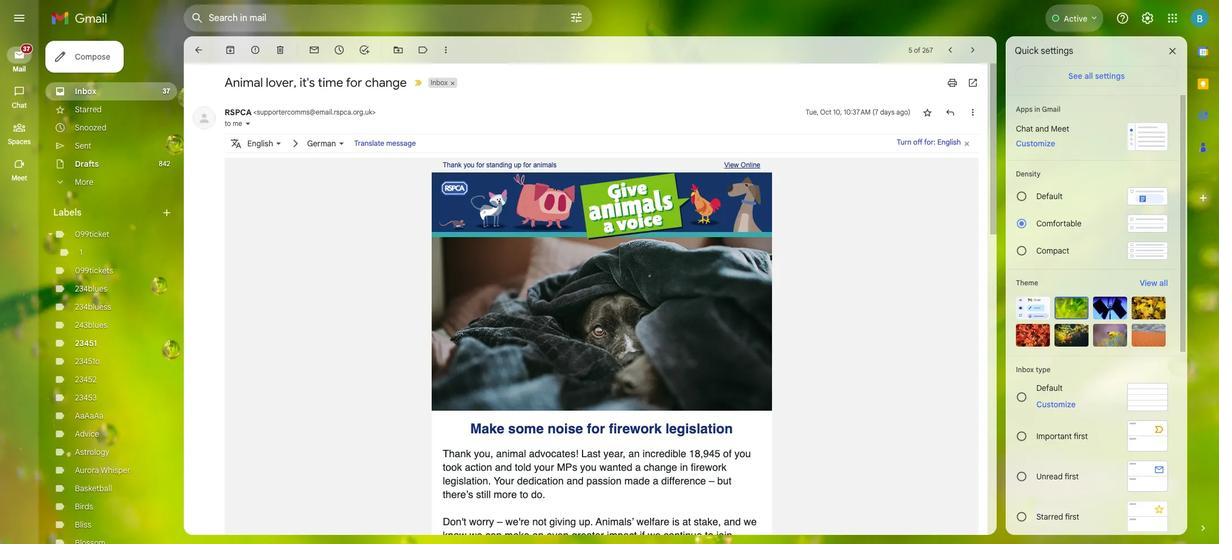 Task type: vqa. For each thing, say whether or not it's contained in the screenshot.
Drafts link
yes



Task type: locate. For each thing, give the bounding box(es) containing it.
1 horizontal spatial starred
[[1037, 511, 1063, 522]]

0 vertical spatial change
[[365, 75, 407, 90]]

1 vertical spatial default
[[1037, 383, 1063, 393]]

we
[[744, 516, 757, 528], [469, 529, 483, 541], [648, 529, 661, 541]]

drafts
[[75, 159, 99, 169]]

chat inside heading
[[12, 101, 27, 109]]

aaaaaa link
[[75, 411, 104, 421]]

1 horizontal spatial all
[[1160, 278, 1168, 288]]

1 vertical spatial an
[[532, 529, 544, 541]]

thank up took
[[443, 448, 471, 460]]

2 vertical spatial you
[[580, 461, 597, 473]]

1 vertical spatial 1
[[168, 339, 170, 347]]

234blues link
[[75, 284, 107, 294]]

and
[[1035, 124, 1049, 134], [495, 461, 512, 473], [567, 475, 584, 487], [724, 516, 741, 528], [483, 543, 500, 544]]

0 vertical spatial first
[[1074, 431, 1088, 441]]

2 horizontal spatial to
[[705, 529, 714, 541]]

1 horizontal spatial inbox
[[431, 78, 448, 87]]

>
[[372, 108, 376, 116]]

quick settings element
[[1015, 45, 1073, 66]]

all right view
[[1160, 278, 1168, 288]]

1 vertical spatial to
[[520, 488, 528, 500]]

an
[[628, 448, 640, 460], [532, 529, 544, 541]]

0 vertical spatial all
[[1085, 71, 1093, 81]]

for right time
[[346, 75, 362, 90]]

37
[[23, 45, 30, 53], [163, 87, 170, 95]]

starred up snoozed
[[75, 104, 102, 115]]

advanced search options image
[[565, 6, 588, 29]]

0 vertical spatial to
[[225, 119, 231, 128]]

customize button
[[1009, 137, 1062, 150], [1030, 398, 1083, 411]]

0 vertical spatial 37
[[23, 45, 30, 53]]

1 link
[[79, 247, 82, 258]]

aurora whisper link
[[75, 465, 130, 475]]

0 vertical spatial an
[[628, 448, 640, 460]]

1 default from the top
[[1037, 191, 1063, 201]]

thank for thank you for standing up for animals
[[443, 161, 462, 169]]

don't
[[443, 516, 466, 528]]

a
[[635, 461, 641, 473], [653, 475, 659, 487]]

navigation
[[0, 36, 40, 544]]

starred down unread
[[1037, 511, 1063, 522]]

1 vertical spatial settings
[[1095, 71, 1125, 81]]

to down the stake,
[[705, 529, 714, 541]]

default up comfortable
[[1037, 191, 1063, 201]]

thank you for standing up for animals
[[443, 161, 557, 169]]

0 horizontal spatial settings
[[1041, 45, 1073, 57]]

all for view
[[1160, 278, 1168, 288]]

we right the stake,
[[744, 516, 757, 528]]

you
[[464, 161, 475, 169], [735, 448, 751, 460], [580, 461, 597, 473]]

an inside don't worry – we're not giving up. animals' welfare is at stake, and we know we can make an even greater impact if we continue to join together and raise our voices.
[[532, 529, 544, 541]]

1 vertical spatial in
[[680, 461, 688, 473]]

0 horizontal spatial an
[[532, 529, 544, 541]]

1 horizontal spatial –
[[709, 475, 715, 487]]

tue, oct 10, 10:37 am (7 days ago) cell
[[806, 107, 911, 118]]

we're
[[505, 516, 530, 528]]

report spam image
[[250, 44, 261, 56]]

even
[[547, 529, 569, 541]]

customize button up density
[[1009, 137, 1062, 150]]

0 horizontal spatial you
[[464, 161, 475, 169]]

first
[[1074, 431, 1088, 441], [1065, 471, 1079, 481], [1065, 511, 1079, 522]]

important
[[1037, 431, 1072, 441]]

a up made
[[635, 461, 641, 473]]

first down unread first
[[1065, 511, 1079, 522]]

delete image
[[275, 44, 286, 56]]

tue,
[[806, 108, 819, 116]]

sent
[[75, 141, 91, 151]]

1 horizontal spatial a
[[653, 475, 659, 487]]

german
[[307, 138, 336, 148]]

whisper
[[101, 465, 130, 475]]

0 vertical spatial meet
[[1051, 124, 1069, 134]]

an inside thank you, animal advocates! last year, an incredible 18,945 of you took action and told your mps you wanted a change in firework legislation. your dedication and passion made a difference – but there's still more to do.
[[628, 448, 640, 460]]

and inside chat and meet customize
[[1035, 124, 1049, 134]]

inbox inside button
[[431, 78, 448, 87]]

inbox link
[[75, 86, 96, 96]]

english
[[937, 138, 961, 147], [247, 138, 273, 148]]

1 horizontal spatial in
[[1035, 105, 1040, 113]]

0 vertical spatial –
[[709, 475, 715, 487]]

in
[[1035, 105, 1040, 113], [680, 461, 688, 473]]

labels heading
[[53, 207, 161, 218]]

we down worry
[[469, 529, 483, 541]]

1 horizontal spatial meet
[[1051, 124, 1069, 134]]

23451 link
[[75, 338, 97, 348]]

0 horizontal spatial english
[[247, 138, 273, 148]]

move to image
[[393, 44, 404, 56]]

customize button up the important
[[1030, 398, 1083, 411]]

0 horizontal spatial starred
[[75, 104, 102, 115]]

0 vertical spatial chat
[[12, 101, 27, 109]]

settings
[[1041, 45, 1073, 57], [1095, 71, 1125, 81]]

in right apps
[[1035, 105, 1040, 113]]

and down the apps in gmail
[[1035, 124, 1049, 134]]

first right the important
[[1074, 431, 1088, 441]]

navigation containing mail
[[0, 36, 40, 544]]

inbox left type
[[1016, 365, 1034, 374]]

0 horizontal spatial a
[[635, 461, 641, 473]]

inbox for inbox button
[[431, 78, 448, 87]]

firework
[[691, 461, 727, 473]]

sent link
[[75, 141, 91, 151]]

told
[[515, 461, 531, 473]]

english list box
[[247, 136, 285, 151]]

0 horizontal spatial inbox
[[75, 86, 96, 96]]

2 horizontal spatial you
[[735, 448, 751, 460]]

to left do.
[[520, 488, 528, 500]]

up
[[514, 161, 522, 169]]

more button
[[45, 173, 177, 191]]

1 vertical spatial of
[[723, 448, 732, 460]]

234bluess link
[[75, 302, 111, 312]]

customize up the important
[[1037, 399, 1076, 410]]

inbox up starred link at the left top
[[75, 86, 96, 96]]

compose
[[75, 52, 110, 62]]

all
[[1085, 71, 1093, 81], [1160, 278, 1168, 288]]

267
[[922, 46, 933, 54]]

tab list
[[1187, 36, 1219, 503]]

view online link
[[724, 161, 761, 169]]

mps
[[557, 461, 577, 473]]

0 horizontal spatial to
[[225, 119, 231, 128]]

1 horizontal spatial settings
[[1095, 71, 1125, 81]]

settings right the see
[[1095, 71, 1125, 81]]

842
[[159, 159, 170, 168]]

english right for:
[[937, 138, 961, 147]]

0 vertical spatial of
[[914, 46, 921, 54]]

if
[[640, 529, 645, 541]]

support image
[[1116, 11, 1130, 25]]

– inside thank you, animal advocates! last year, an incredible 18,945 of you took action and told your mps you wanted a change in firework legislation. your dedication and passion made a difference – but there's still more to do.
[[709, 475, 715, 487]]

starred for starred first
[[1037, 511, 1063, 522]]

change inside thank you, animal advocates! last year, an incredible 18,945 of you took action and told your mps you wanted a change in firework legislation. your dedication and passion made a difference – but there's still more to do.
[[644, 461, 677, 473]]

inbox for inbox link
[[75, 86, 96, 96]]

0 vertical spatial a
[[635, 461, 641, 473]]

you left the standing
[[464, 161, 475, 169]]

0 vertical spatial default
[[1037, 191, 1063, 201]]

0 horizontal spatial in
[[680, 461, 688, 473]]

thank left the standing
[[443, 161, 462, 169]]

to inside don't worry – we're not giving up. animals' welfare is at stake, and we know we can make an even greater impact if we continue to join together and raise our voices.
[[705, 529, 714, 541]]

1 vertical spatial first
[[1065, 471, 1079, 481]]

inbox type element
[[1016, 365, 1168, 374]]

37 inside navigation
[[23, 45, 30, 53]]

you down last in the bottom of the page
[[580, 461, 597, 473]]

german option
[[307, 136, 336, 151]]

customize inside chat and meet customize
[[1016, 138, 1055, 149]]

chat down apps
[[1016, 124, 1033, 134]]

default
[[1037, 191, 1063, 201], [1037, 383, 1063, 393]]

first for starred first
[[1065, 511, 1079, 522]]

display density element
[[1016, 170, 1168, 178]]

1
[[79, 247, 82, 258], [168, 339, 170, 347]]

first for important first
[[1074, 431, 1088, 441]]

for:
[[924, 138, 936, 147]]

starred
[[75, 104, 102, 115], [1037, 511, 1063, 522]]

0 vertical spatial customize button
[[1009, 137, 1062, 150]]

see all settings
[[1068, 71, 1125, 81]]

1 vertical spatial customize button
[[1030, 398, 1083, 411]]

wanted
[[599, 461, 632, 473]]

234bluess
[[75, 302, 111, 312]]

add to tasks image
[[359, 44, 370, 56]]

0 vertical spatial customize
[[1016, 138, 1055, 149]]

starred link
[[75, 104, 102, 115]]

to me
[[225, 119, 242, 128]]

0 horizontal spatial 37
[[23, 45, 30, 53]]

– left but
[[709, 475, 715, 487]]

1 horizontal spatial of
[[914, 46, 921, 54]]

in up difference
[[680, 461, 688, 473]]

more
[[494, 488, 517, 500]]

rspca cell
[[225, 107, 376, 117]]

18,945
[[689, 448, 720, 460]]

to left me
[[225, 119, 231, 128]]

2 vertical spatial to
[[705, 529, 714, 541]]

1 horizontal spatial 1
[[168, 339, 170, 347]]

an up our
[[532, 529, 544, 541]]

1 horizontal spatial an
[[628, 448, 640, 460]]

1 vertical spatial you
[[735, 448, 751, 460]]

1 vertical spatial 37
[[163, 87, 170, 95]]

2 thank from the top
[[443, 448, 471, 460]]

1 vertical spatial starred
[[1037, 511, 1063, 522]]

thank for thank you, animal advocates! last year, an incredible 18,945 of you took action and told your mps you wanted a change in firework legislation. your dedication and passion made a difference – but there's still more to do.
[[443, 448, 471, 460]]

first for unread first
[[1065, 471, 1079, 481]]

1 horizontal spatial 37
[[163, 87, 170, 95]]

0 vertical spatial in
[[1035, 105, 1040, 113]]

all right the see
[[1085, 71, 1093, 81]]

your
[[494, 475, 514, 487]]

change down incredible
[[644, 461, 677, 473]]

inbox down "more" icon
[[431, 78, 448, 87]]

of right 5 at the right top of page
[[914, 46, 921, 54]]

099tickets
[[75, 266, 113, 276]]

don't worry – we're not giving up. animals' welfare is at stake, and we know we can make an even greater impact if we continue to join together and raise our voices.
[[443, 516, 757, 544]]

0 vertical spatial thank
[[443, 161, 462, 169]]

1 vertical spatial all
[[1160, 278, 1168, 288]]

meet down spaces heading on the left top of page
[[11, 174, 27, 182]]

1 vertical spatial customize
[[1037, 399, 1076, 410]]

0 horizontal spatial chat
[[12, 101, 27, 109]]

0 horizontal spatial of
[[723, 448, 732, 460]]

rspca < supportercomms@email.rspca.org.uk >
[[225, 107, 376, 117]]

1 horizontal spatial change
[[644, 461, 677, 473]]

1 vertical spatial meet
[[11, 174, 27, 182]]

back to inbox image
[[193, 44, 204, 56]]

archive image
[[225, 44, 236, 56]]

gmail image
[[51, 7, 113, 30]]

aurora whisper
[[75, 465, 130, 475]]

animal lover, it's time for change
[[225, 75, 407, 90]]

we right if
[[648, 529, 661, 541]]

snooze image
[[334, 44, 345, 56]]

settings right quick
[[1041, 45, 1073, 57]]

2 default from the top
[[1037, 383, 1063, 393]]

customize up density
[[1016, 138, 1055, 149]]

1 vertical spatial chat
[[1016, 124, 1033, 134]]

first right unread
[[1065, 471, 1079, 481]]

chat inside chat and meet customize
[[1016, 124, 1033, 134]]

0 vertical spatial you
[[464, 161, 475, 169]]

drafts link
[[75, 159, 99, 169]]

chat down mail heading
[[12, 101, 27, 109]]

to
[[225, 119, 231, 128], [520, 488, 528, 500], [705, 529, 714, 541]]

0 horizontal spatial change
[[365, 75, 407, 90]]

more
[[75, 177, 93, 187]]

Search in mail text field
[[209, 12, 538, 24]]

a right made
[[653, 475, 659, 487]]

view all
[[1140, 278, 1168, 288]]

0 horizontal spatial meet
[[11, 174, 27, 182]]

1 vertical spatial a
[[653, 475, 659, 487]]

23452
[[75, 374, 97, 385]]

inbox for inbox type
[[1016, 365, 1034, 374]]

more image
[[440, 44, 452, 56]]

0 vertical spatial settings
[[1041, 45, 1073, 57]]

turn
[[897, 138, 912, 147]]

for
[[346, 75, 362, 90], [476, 161, 484, 169], [523, 161, 531, 169], [587, 421, 605, 437]]

meet down gmail
[[1051, 124, 1069, 134]]

thank inside thank you, animal advocates! last year, an incredible 18,945 of you took action and told your mps you wanted a change in firework legislation. your dedication and passion made a difference – but there's still more to do.
[[443, 448, 471, 460]]

Search in mail search field
[[184, 5, 592, 32]]

change up >
[[365, 75, 407, 90]]

chat for chat
[[12, 101, 27, 109]]

you right 18,945
[[735, 448, 751, 460]]

inbox button
[[428, 78, 449, 88]]

english down show details image
[[247, 138, 273, 148]]

0 horizontal spatial all
[[1085, 71, 1093, 81]]

1 vertical spatial –
[[497, 516, 503, 528]]

english option
[[247, 136, 273, 151]]

advocates!
[[529, 448, 578, 460]]

of right 18,945
[[723, 448, 732, 460]]

1 vertical spatial change
[[644, 461, 677, 473]]

an right year,
[[628, 448, 640, 460]]

0 horizontal spatial –
[[497, 516, 503, 528]]

dedication
[[517, 475, 564, 487]]

gmail
[[1042, 105, 1061, 113]]

0 horizontal spatial we
[[469, 529, 483, 541]]

1 horizontal spatial to
[[520, 488, 528, 500]]

customize button for chat and meet
[[1009, 137, 1062, 150]]

23453 link
[[75, 393, 97, 403]]

some
[[508, 421, 544, 437]]

1 horizontal spatial we
[[648, 529, 661, 541]]

view
[[1140, 278, 1158, 288]]

2 vertical spatial first
[[1065, 511, 1079, 522]]

firework legislation
[[609, 421, 733, 437]]

1 horizontal spatial chat
[[1016, 124, 1033, 134]]

2 horizontal spatial inbox
[[1016, 365, 1034, 374]]

1 vertical spatial thank
[[443, 448, 471, 460]]

– up can
[[497, 516, 503, 528]]

incredible
[[643, 448, 686, 460]]

099ticket link
[[75, 229, 109, 239]]

german list box
[[307, 136, 347, 151]]

0 vertical spatial starred
[[75, 104, 102, 115]]

translate
[[354, 139, 384, 148]]

default down type
[[1037, 383, 1063, 393]]

chat heading
[[0, 101, 39, 110]]

join
[[716, 529, 732, 541]]

meet inside chat and meet customize
[[1051, 124, 1069, 134]]

0 vertical spatial 1
[[79, 247, 82, 258]]

1 thank from the top
[[443, 161, 462, 169]]

stake,
[[694, 516, 721, 528]]

mark as unread image
[[309, 44, 320, 56]]

time
[[318, 75, 343, 90]]



Task type: describe. For each thing, give the bounding box(es) containing it.
year,
[[603, 448, 626, 460]]

and down can
[[483, 543, 500, 544]]

labels
[[53, 207, 81, 218]]

basketball
[[75, 483, 112, 494]]

density
[[1016, 170, 1041, 178]]

23451o link
[[75, 356, 100, 367]]

noise
[[548, 421, 583, 437]]

animals
[[533, 161, 557, 169]]

and up your
[[495, 461, 512, 473]]

not
[[532, 516, 547, 528]]

to inside thank you, animal advocates! last year, an incredible 18,945 of you took action and told your mps you wanted a change in firework legislation. your dedication and passion made a difference – but there's still more to do.
[[520, 488, 528, 500]]

settings image
[[1141, 11, 1155, 25]]

243blues
[[75, 320, 107, 330]]

and up join
[[724, 516, 741, 528]]

1 horizontal spatial english
[[937, 138, 961, 147]]

spaces heading
[[0, 137, 39, 146]]

all for see
[[1085, 71, 1093, 81]]

english inside list box
[[247, 138, 273, 148]]

up.
[[579, 516, 593, 528]]

for right 'up'
[[523, 161, 531, 169]]

make
[[505, 529, 530, 541]]

welfare
[[636, 516, 669, 528]]

legislation.
[[443, 475, 491, 487]]

mail heading
[[0, 65, 39, 74]]

off
[[913, 138, 923, 147]]

show details image
[[245, 120, 251, 127]]

lover,
[[266, 75, 297, 90]]

you,
[[474, 448, 493, 460]]

ago)
[[896, 108, 911, 116]]

your
[[534, 461, 554, 473]]

unread
[[1037, 471, 1063, 481]]

bliss link
[[75, 520, 91, 530]]

type
[[1036, 365, 1051, 374]]

older image
[[967, 44, 979, 56]]

action
[[465, 461, 492, 473]]

compose button
[[45, 41, 124, 73]]

starred for starred link at the left top
[[75, 104, 102, 115]]

unread first
[[1037, 471, 1079, 481]]

0 horizontal spatial 1
[[79, 247, 82, 258]]

mail
[[13, 65, 26, 73]]

me
[[233, 119, 242, 128]]

impact
[[607, 529, 637, 541]]

main menu image
[[12, 11, 26, 25]]

labels image
[[418, 44, 429, 56]]

inbox type
[[1016, 365, 1051, 374]]

together
[[443, 543, 480, 544]]

1 horizontal spatial you
[[580, 461, 597, 473]]

our
[[528, 543, 543, 544]]

2 horizontal spatial we
[[744, 516, 757, 528]]

animals'
[[596, 516, 634, 528]]

astrology
[[75, 447, 109, 457]]

translate message
[[354, 139, 416, 148]]

099tickets link
[[75, 266, 113, 276]]

theme
[[1016, 279, 1038, 287]]

still
[[476, 488, 491, 500]]

not starred image
[[922, 107, 933, 118]]

of inside thank you, animal advocates! last year, an incredible 18,945 of you took action and told your mps you wanted a change in firework legislation. your dedication and passion made a difference – but there's still more to do.
[[723, 448, 732, 460]]

in inside thank you, animal advocates! last year, an incredible 18,945 of you took action and told your mps you wanted a change in firework legislation. your dedication and passion made a difference – but there's still more to do.
[[680, 461, 688, 473]]

for left the standing
[[476, 161, 484, 169]]

5
[[909, 46, 912, 54]]

settings inside button
[[1095, 71, 1125, 81]]

view all button
[[1133, 276, 1175, 290]]

for up last in the bottom of the page
[[587, 421, 605, 437]]

099ticket
[[75, 229, 109, 239]]

Not starred checkbox
[[922, 107, 933, 118]]

10:37 am
[[844, 108, 871, 116]]

rspca
[[225, 107, 252, 117]]

do.
[[531, 488, 545, 500]]

is
[[672, 516, 680, 528]]

standing
[[486, 161, 512, 169]]

at
[[682, 516, 691, 528]]

know
[[443, 529, 467, 541]]

make some noise for firework legislation
[[470, 421, 733, 437]]

meet heading
[[0, 174, 39, 183]]

search in mail image
[[187, 8, 208, 28]]

spaces
[[8, 137, 31, 146]]

took
[[443, 461, 462, 473]]

(7
[[873, 108, 878, 116]]

comfortable
[[1037, 218, 1082, 229]]

oct
[[820, 108, 832, 116]]

and down mps
[[567, 475, 584, 487]]

23453
[[75, 393, 97, 403]]

apps
[[1016, 105, 1033, 113]]

newer image
[[945, 44, 956, 56]]

starred first
[[1037, 511, 1079, 522]]

see
[[1068, 71, 1083, 81]]

23451
[[75, 338, 97, 348]]

snoozed link
[[75, 123, 106, 133]]

customize button for default
[[1030, 398, 1083, 411]]

last
[[581, 448, 601, 460]]

23452 link
[[75, 374, 97, 385]]

– inside don't worry – we're not giving up. animals' welfare is at stake, and we know we can make an even greater impact if we continue to join together and raise our voices.
[[497, 516, 503, 528]]

difference
[[661, 475, 706, 487]]

customize inside customize button
[[1037, 399, 1076, 410]]

greater
[[572, 529, 604, 541]]

there's
[[443, 488, 473, 500]]

meet inside heading
[[11, 174, 27, 182]]

theme element
[[1016, 277, 1038, 289]]

quick
[[1015, 45, 1039, 57]]

quick settings
[[1015, 45, 1073, 57]]

10,
[[833, 108, 842, 116]]

giving
[[549, 516, 576, 528]]

important first
[[1037, 431, 1088, 441]]

turn off for: english
[[897, 138, 961, 147]]

voices.
[[546, 543, 577, 544]]

chat for chat and meet customize
[[1016, 124, 1033, 134]]

birds
[[75, 502, 93, 512]]

worry
[[469, 516, 494, 528]]

see all settings button
[[1015, 66, 1178, 86]]



